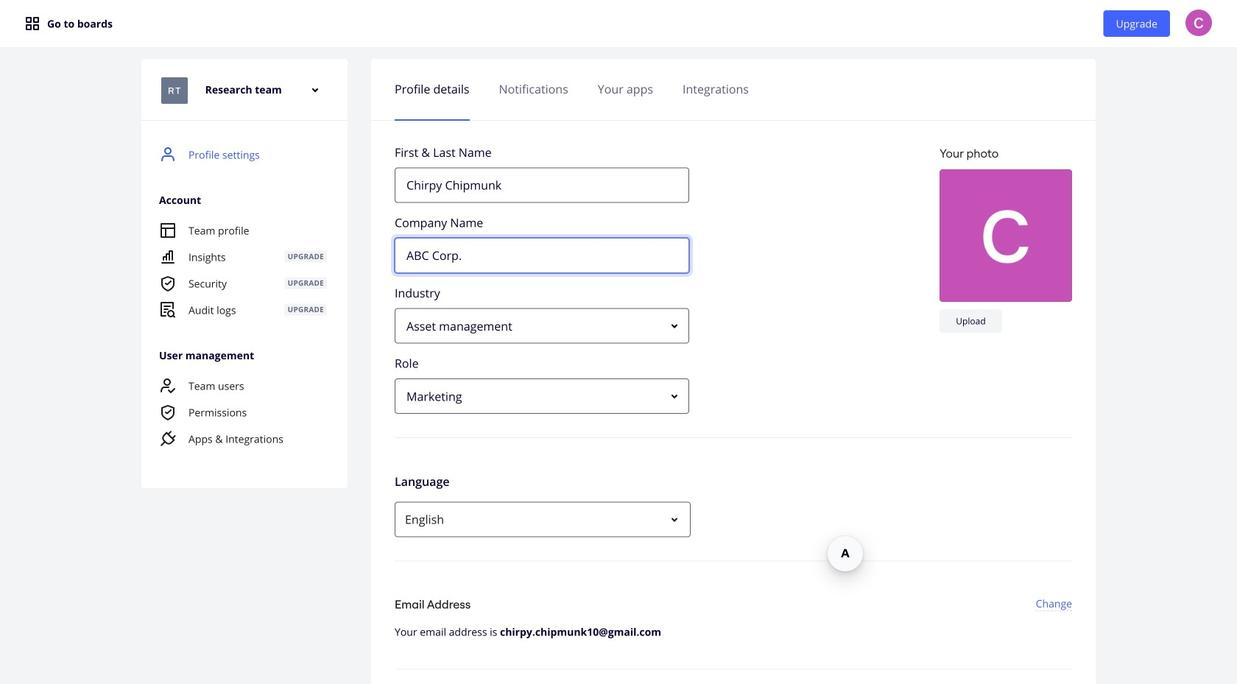Task type: vqa. For each thing, say whether or not it's contained in the screenshot.
Search boards text box
no



Task type: locate. For each thing, give the bounding box(es) containing it.
menu
[[141, 141, 345, 465], [141, 217, 345, 323], [141, 373, 345, 452]]

1 menu from the top
[[141, 141, 345, 465]]

None field
[[395, 308, 689, 344], [395, 379, 689, 414], [395, 308, 689, 344], [395, 379, 689, 414]]

2 menu from the top
[[141, 217, 345, 323]]

None text field
[[395, 168, 689, 203]]

user menu: chirpy chipmunk image
[[1186, 10, 1212, 36]]

default profile avatar image
[[940, 169, 1072, 302]]

None text field
[[395, 238, 689, 273]]



Task type: describe. For each thing, give the bounding box(es) containing it.
profile settings tab list
[[395, 66, 1072, 112]]

menu bar element
[[0, 0, 1237, 47]]

spagx image
[[24, 15, 41, 32]]

3 menu from the top
[[141, 373, 345, 452]]



